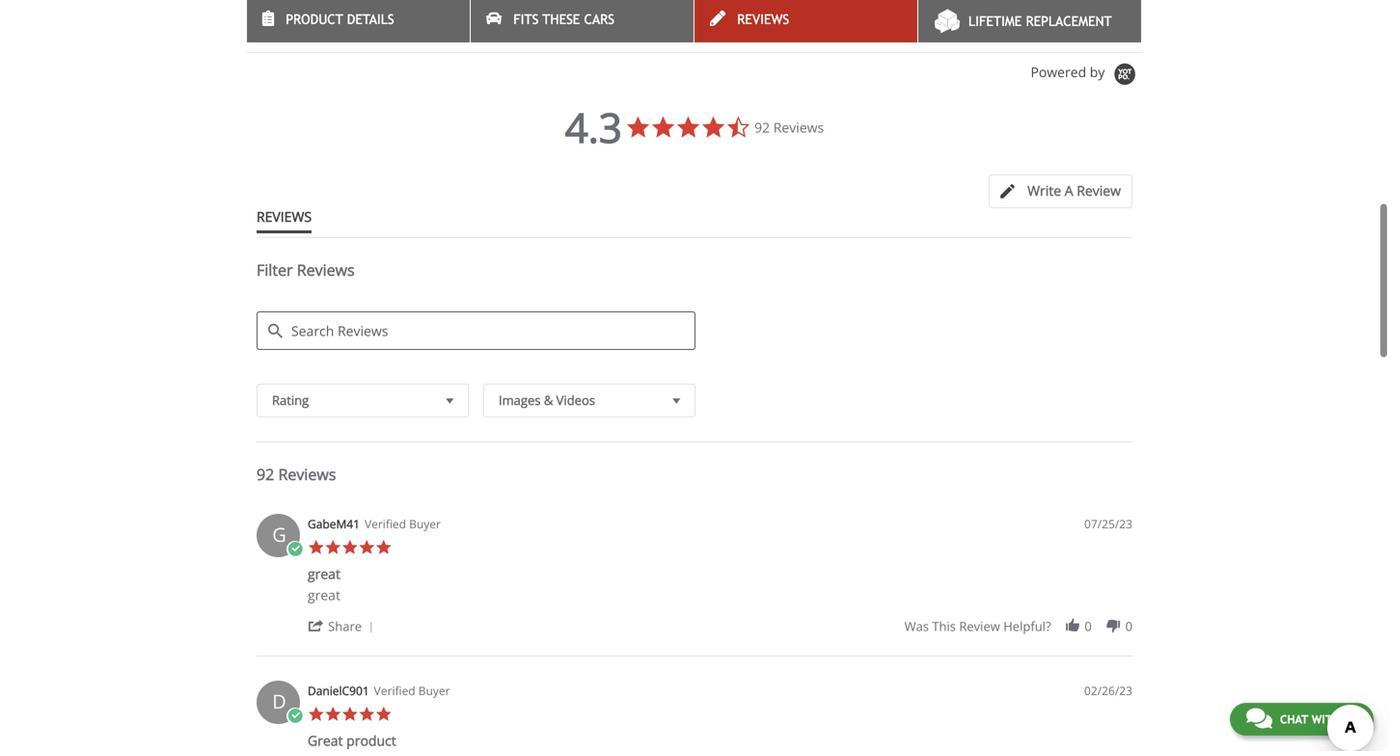 Task type: describe. For each thing, give the bounding box(es) containing it.
gabem41 verified buyer
[[308, 516, 441, 532]]

videos
[[557, 392, 595, 409]]

g
[[272, 522, 286, 548]]

write no frame image
[[1001, 184, 1025, 199]]

fits
[[514, 12, 539, 27]]

vote down review by gabem41 on 25 jul 2023 image
[[1105, 618, 1122, 635]]

write a review button
[[989, 175, 1133, 209]]

filter reviews heading
[[257, 260, 1133, 297]]

product
[[347, 732, 396, 751]]

circle checkmark image for g
[[287, 542, 304, 558]]

share
[[328, 618, 362, 636]]

filter reviews
[[257, 260, 355, 281]]

Rating Filter field
[[257, 384, 469, 418]]

Images & Videos Filter field
[[483, 384, 696, 418]]

product details link
[[247, 0, 470, 42]]

review
[[1077, 182, 1121, 200]]

&
[[544, 392, 553, 409]]

powered by link
[[1031, 63, 1143, 87]]

rating
[[272, 392, 309, 409]]

07/25/23
[[1085, 516, 1133, 532]]

cars
[[584, 12, 615, 27]]

comments image
[[1247, 707, 1273, 731]]

a
[[1065, 182, 1074, 200]]

2 great from the top
[[308, 586, 341, 605]]

reviews
[[257, 208, 312, 226]]

was
[[905, 618, 929, 636]]

reviews inside heading
[[297, 260, 355, 281]]

1 horizontal spatial 92 reviews
[[755, 118, 824, 137]]

product details
[[286, 12, 394, 27]]

product
[[286, 12, 343, 27]]

helpful?
[[1004, 618, 1051, 636]]

images & videos
[[499, 392, 595, 409]]

0 horizontal spatial 92 reviews
[[257, 464, 336, 485]]

with
[[1312, 713, 1341, 727]]

was this review helpful?
[[905, 618, 1051, 636]]

chat with us
[[1281, 713, 1358, 727]]

0 vertical spatial 92
[[755, 118, 770, 137]]



Task type: locate. For each thing, give the bounding box(es) containing it.
1 vertical spatial 92 reviews
[[257, 464, 336, 485]]

details
[[347, 12, 394, 27]]

1 vertical spatial circle checkmark image
[[287, 709, 304, 725]]

share image
[[308, 618, 325, 635]]

1 vertical spatial buyer
[[419, 683, 450, 699]]

2 down triangle image from the left
[[668, 391, 685, 411]]

group
[[905, 618, 1133, 636]]

1 down triangle image from the left
[[442, 391, 458, 411]]

danielc901 verified buyer
[[308, 683, 450, 699]]

1 0 from the left
[[1085, 618, 1092, 636]]

circle checkmark image right g
[[287, 542, 304, 558]]

4.3 star rating element
[[565, 100, 622, 155]]

great product
[[308, 732, 396, 751]]

powered by
[[1031, 63, 1109, 81]]

down triangle image inside rating 'field'
[[442, 391, 458, 411]]

verified
[[365, 516, 406, 532], [374, 683, 416, 699]]

92 reviews
[[755, 118, 824, 137], [257, 464, 336, 485]]

images
[[499, 392, 541, 409]]

great
[[308, 732, 343, 751]]

buyer
[[409, 516, 441, 532], [419, 683, 450, 699]]

1 vertical spatial verified
[[374, 683, 416, 699]]

92
[[755, 118, 770, 137], [257, 464, 274, 485]]

0
[[1085, 618, 1092, 636], [1126, 618, 1133, 636]]

1 vertical spatial verified buyer heading
[[374, 683, 450, 700]]

reviews link
[[695, 0, 918, 42]]

fits these cars
[[514, 12, 615, 27]]

0 right vote down review by gabem41 on 25 jul 2023 image at the right of the page
[[1126, 618, 1133, 636]]

share button
[[308, 617, 381, 636]]

verified up 'product'
[[374, 683, 416, 699]]

verified for d
[[374, 683, 416, 699]]

verified buyer heading right gabem41 on the left bottom of the page
[[365, 516, 441, 533]]

down triangle image
[[442, 391, 458, 411], [668, 391, 685, 411]]

review date 07/25/23 element
[[1085, 516, 1133, 533]]

4.3
[[565, 100, 622, 155]]

circle checkmark image
[[287, 542, 304, 558], [287, 709, 304, 725]]

write
[[1028, 182, 1062, 200]]

circle checkmark image right d on the bottom left of page
[[287, 709, 304, 725]]

verified buyer heading
[[365, 516, 441, 533], [374, 683, 450, 700]]

star image
[[308, 540, 325, 557], [359, 540, 375, 557], [375, 540, 392, 557], [308, 707, 325, 723], [325, 707, 342, 723], [342, 707, 359, 723], [375, 707, 392, 723]]

0 horizontal spatial down triangle image
[[442, 391, 458, 411]]

1 great from the top
[[308, 565, 341, 584]]

verified right gabem41 on the left bottom of the page
[[365, 516, 406, 532]]

1 horizontal spatial 0
[[1126, 618, 1133, 636]]

2 0 from the left
[[1126, 618, 1133, 636]]

great heading
[[308, 565, 341, 587]]

seperator image
[[365, 623, 377, 634]]

us
[[1344, 713, 1358, 727]]

lifetime replacement link
[[919, 0, 1142, 42]]

great great
[[308, 565, 341, 605]]

great product heading
[[308, 732, 396, 752]]

buyer right gabem41 on the left bottom of the page
[[409, 516, 441, 532]]

great
[[308, 565, 341, 584], [308, 586, 341, 605]]

group containing was this review helpful?
[[905, 618, 1133, 636]]

reviews
[[738, 12, 790, 27], [247, 15, 321, 37], [774, 118, 824, 137], [297, 260, 355, 281], [278, 464, 336, 485]]

0 vertical spatial verified buyer heading
[[365, 516, 441, 533]]

review
[[960, 618, 1001, 636]]

tab panel containing g
[[247, 505, 1143, 752]]

down triangle image for rating
[[442, 391, 458, 411]]

by
[[1090, 63, 1105, 81]]

great down gabem41 on the left bottom of the page
[[308, 565, 341, 584]]

gabem41
[[308, 516, 360, 532]]

0 vertical spatial circle checkmark image
[[287, 542, 304, 558]]

fits these cars link
[[471, 0, 694, 42]]

review date 02/26/23 element
[[1085, 683, 1133, 700]]

chat with us link
[[1230, 704, 1374, 736]]

d
[[272, 689, 286, 715]]

lifetime
[[969, 14, 1022, 29]]

down triangle image inside images & videos field
[[668, 391, 685, 411]]

great up share icon
[[308, 586, 341, 605]]

vote up review by gabem41 on 25 jul 2023 image
[[1065, 618, 1082, 635]]

star image
[[325, 540, 342, 557], [342, 540, 359, 557], [359, 707, 375, 723]]

1 horizontal spatial 92
[[755, 118, 770, 137]]

this
[[933, 618, 956, 636]]

verified for g
[[365, 516, 406, 532]]

02/26/23
[[1085, 683, 1133, 699]]

0 vertical spatial great
[[308, 565, 341, 584]]

buyer for g
[[409, 516, 441, 532]]

tab panel
[[247, 505, 1143, 752]]

verified buyer heading for d
[[374, 683, 450, 700]]

1 horizontal spatial down triangle image
[[668, 391, 685, 411]]

verified buyer heading up 'product'
[[374, 683, 450, 700]]

0 horizontal spatial 92
[[257, 464, 274, 485]]

Search Reviews search field
[[257, 312, 696, 350]]

verified buyer heading for g
[[365, 516, 441, 533]]

filter
[[257, 260, 293, 281]]

circle checkmark image for d
[[287, 709, 304, 725]]

powered
[[1031, 63, 1087, 81]]

1 vertical spatial great
[[308, 586, 341, 605]]

chat
[[1281, 713, 1309, 727]]

down triangle image for images & videos
[[668, 391, 685, 411]]

1 circle checkmark image from the top
[[287, 542, 304, 558]]

these
[[543, 12, 580, 27]]

write a review
[[1028, 182, 1121, 200]]

magnifying glass image
[[268, 324, 283, 339]]

replacement
[[1026, 14, 1112, 29]]

danielc901
[[308, 683, 369, 699]]

0 horizontal spatial 0
[[1085, 618, 1092, 636]]

0 right vote up review by gabem41 on 25 jul 2023 image
[[1085, 618, 1092, 636]]

0 vertical spatial verified
[[365, 516, 406, 532]]

0 vertical spatial buyer
[[409, 516, 441, 532]]

buyer right 'danielc901' at the bottom
[[419, 683, 450, 699]]

0 vertical spatial 92 reviews
[[755, 118, 824, 137]]

1 vertical spatial 92
[[257, 464, 274, 485]]

buyer for d
[[419, 683, 450, 699]]

2 circle checkmark image from the top
[[287, 709, 304, 725]]

lifetime replacement
[[969, 14, 1112, 29]]



Task type: vqa. For each thing, say whether or not it's contained in the screenshot.
bottom Stock
no



